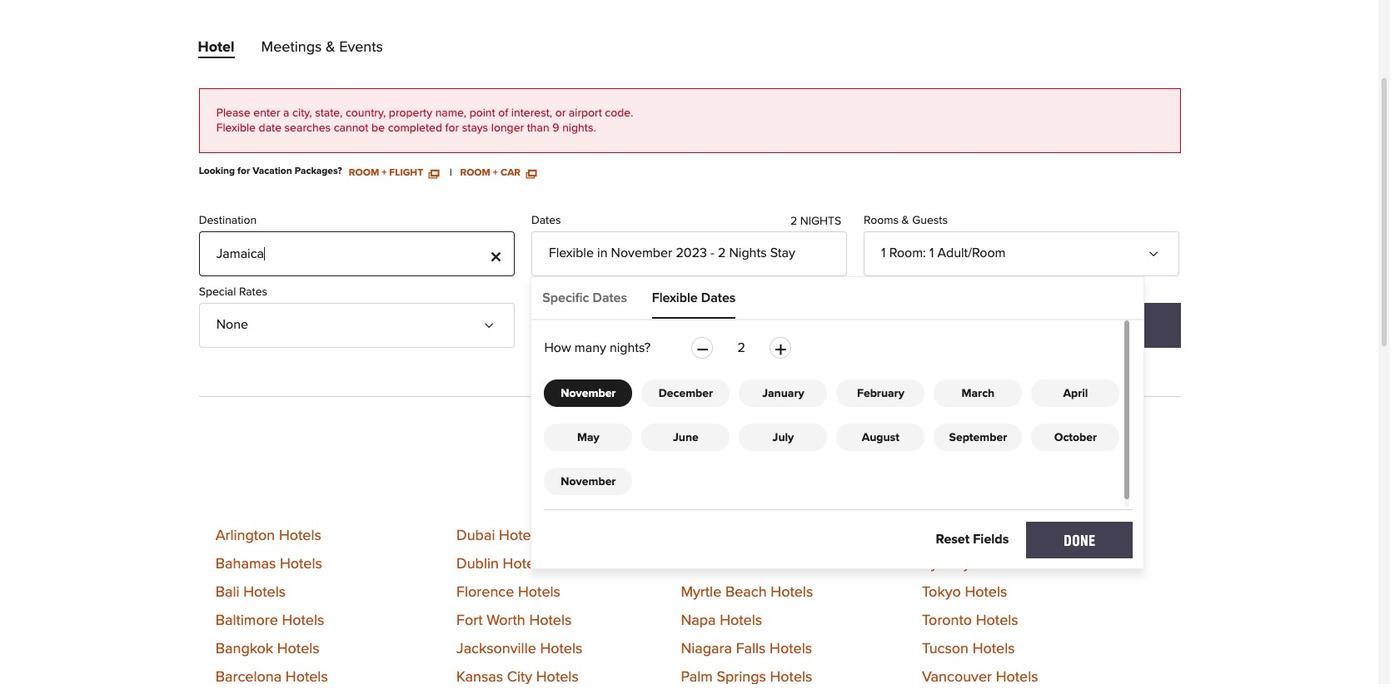 Task type: vqa. For each thing, say whether or not it's contained in the screenshot.
middle 2
yes



Task type: locate. For each thing, give the bounding box(es) containing it.
packages?
[[295, 167, 342, 177]]

1 horizontal spatial opens in a new browser window. image
[[526, 168, 536, 178]]

of
[[499, 107, 508, 119]]

hotels inside find hotels button
[[1099, 317, 1145, 333]]

arrow down image
[[1153, 242, 1166, 256], [820, 314, 833, 327]]

1
[[882, 247, 886, 260], [930, 247, 934, 260]]

flight
[[389, 168, 423, 178]]

dates up all brands
[[593, 292, 628, 305]]

2 vertical spatial 2
[[738, 342, 746, 355]]

:
[[923, 247, 926, 260]]

searches
[[285, 123, 331, 134]]

tucson hotels
[[922, 643, 1015, 658]]

point
[[470, 107, 496, 119]]

november link up the may link
[[544, 380, 633, 408]]

hotels for napa hotels
[[720, 615, 763, 630]]

1 down rooms
[[882, 247, 886, 260]]

room down 'rooms & guests' on the right top of page
[[890, 247, 923, 260]]

1 horizontal spatial +
[[493, 168, 498, 178]]

hotels down the 'fort worth hotels' link at the left of the page
[[540, 643, 583, 658]]

flexible dates button
[[652, 277, 736, 319]]

september link
[[934, 424, 1023, 452]]

/room
[[969, 247, 1006, 260]]

hotels up florence hotels link
[[503, 558, 545, 573]]

Destination text field
[[199, 232, 515, 277]]

city,
[[293, 107, 312, 119]]

& left events at the left top of the page
[[326, 40, 335, 55]]

meetings & events link
[[261, 40, 383, 62]]

room left flight
[[349, 168, 379, 178]]

hotels up bahamas hotels
[[279, 530, 322, 545]]

2 up 'january' link
[[738, 342, 746, 355]]

1 + from the left
[[382, 168, 387, 178]]

for right looking
[[238, 167, 250, 177]]

find hotels
[[1068, 317, 1145, 333]]

dates inside 'button'
[[701, 292, 736, 305]]

flexible down please
[[216, 123, 256, 134]]

room + car link
[[460, 167, 536, 178]]

looking for vacation packages?
[[199, 167, 342, 177]]

bahamas
[[216, 558, 276, 573]]

2 + from the left
[[493, 168, 498, 178]]

flexible down flexible in november 2023 - 2 nights stay at the top of page
[[652, 292, 698, 305]]

november link down may
[[544, 469, 633, 496]]

1 vertical spatial november link
[[544, 469, 633, 496]]

1 horizontal spatial &
[[902, 215, 910, 227]]

1 horizontal spatial dates
[[593, 292, 628, 305]]

a
[[283, 107, 290, 119]]

nights.
[[563, 123, 596, 134]]

opens in a new browser window. image right car
[[526, 168, 536, 178]]

car
[[501, 168, 521, 178]]

hotels up toronto hotels
[[965, 586, 1008, 601]]

hotels for bali hotels
[[243, 586, 286, 601]]

hotels for sydney hotels
[[975, 558, 1017, 573]]

hotels right the find at the right top
[[1099, 317, 1145, 333]]

hotels for bangkok hotels
[[277, 643, 320, 658]]

dates inside button
[[593, 292, 628, 305]]

napa
[[681, 615, 716, 630]]

please enter a city, state, country, property name, point of interest, or airport code. flexible date searches cannot be completed for stays longer than 9 nights.
[[216, 107, 634, 134]]

1 vertical spatial flexible
[[549, 247, 594, 260]]

hotels down toronto hotels "link" on the right
[[973, 643, 1015, 658]]

hotels for jacksonville hotels
[[540, 643, 583, 658]]

november right in
[[611, 247, 673, 260]]

1 horizontal spatial for
[[445, 123, 459, 134]]

hotels down "beach"
[[720, 615, 763, 630]]

0 horizontal spatial 1
[[882, 247, 886, 260]]

1 horizontal spatial room
[[460, 168, 491, 178]]

padre
[[965, 530, 1003, 545]]

2 left nights
[[791, 216, 798, 227]]

jacksonville hotels
[[457, 643, 583, 658]]

1 opens in a new browser window. image from the left
[[429, 168, 439, 178]]

august link
[[837, 424, 925, 452]]

cannot
[[334, 123, 369, 134]]

0 vertical spatial &
[[326, 40, 335, 55]]

awards
[[955, 323, 993, 335]]

october
[[1055, 433, 1098, 444]]

0 vertical spatial arrow down image
[[1153, 242, 1166, 256]]

dates
[[532, 215, 561, 227], [593, 292, 628, 305], [701, 292, 736, 305]]

1 vertical spatial 2
[[718, 247, 726, 260]]

hotels up jacksonville hotels "link"
[[529, 615, 572, 630]]

room right |
[[460, 168, 491, 178]]

worth
[[487, 615, 526, 630]]

bangkok
[[216, 643, 273, 658]]

2 horizontal spatial 2
[[791, 216, 798, 227]]

opens in a new browser window. image inside 'room + flight' link
[[429, 168, 439, 178]]

montreal hotels link
[[681, 558, 786, 573]]

florence hotels
[[457, 586, 561, 601]]

may
[[577, 433, 600, 444]]

hotels for tokyo hotels
[[965, 586, 1008, 601]]

hotels up 'bangkok hotels' link
[[282, 615, 324, 630]]

+ for flight
[[382, 168, 387, 178]]

july
[[773, 433, 794, 444]]

than
[[527, 123, 550, 134]]

0 vertical spatial flexible
[[216, 123, 256, 134]]

2
[[791, 216, 798, 227], [718, 247, 726, 260], [738, 342, 746, 355]]

how many nights?
[[544, 342, 651, 355]]

rooms & guests
[[864, 215, 948, 227]]

meetings
[[261, 40, 322, 55]]

toronto
[[922, 615, 973, 630]]

1 vertical spatial arrow down image
[[820, 314, 833, 327]]

brands
[[532, 287, 567, 298], [567, 318, 608, 332]]

name,
[[435, 107, 467, 119]]

0 horizontal spatial 2
[[718, 247, 726, 260]]

fort
[[457, 615, 483, 630]]

hotels up dublin hotels
[[499, 530, 542, 545]]

myrtle
[[681, 586, 722, 601]]

2 right -
[[718, 247, 726, 260]]

1 horizontal spatial 2
[[738, 342, 746, 355]]

+ left flight
[[382, 168, 387, 178]]

hotels right "beach"
[[771, 586, 814, 601]]

dates for specific dates
[[593, 292, 628, 305]]

hotels down baltimore hotels link
[[277, 643, 320, 658]]

0 horizontal spatial arrow down image
[[820, 314, 833, 327]]

interest,
[[511, 107, 552, 119]]

1 right :
[[930, 247, 934, 260]]

toronto hotels link
[[922, 615, 1019, 630]]

fort worth hotels link
[[457, 615, 572, 630]]

1 horizontal spatial arrow down image
[[1153, 242, 1166, 256]]

brands up many
[[567, 318, 608, 332]]

may link
[[544, 424, 633, 452]]

brands up all
[[532, 287, 567, 298]]

& right rooms
[[902, 215, 910, 227]]

opens in a new browser window. image inside room + car link
[[526, 168, 536, 178]]

south padre island hotels link
[[922, 530, 1092, 545]]

1 vertical spatial &
[[902, 215, 910, 227]]

hotels for florence hotels
[[518, 586, 561, 601]]

hotels up tucson hotels link
[[976, 615, 1019, 630]]

-
[[711, 247, 715, 260]]

rates
[[239, 287, 268, 298]]

flexible inside flexible dates 'button'
[[652, 292, 698, 305]]

hotels down the fields
[[975, 558, 1017, 573]]

room
[[349, 168, 379, 178], [460, 168, 491, 178], [890, 247, 923, 260]]

+
[[382, 168, 387, 178], [493, 168, 498, 178]]

napa hotels link
[[681, 615, 763, 630]]

hotels down arlington hotels
[[280, 558, 322, 573]]

hotels
[[1099, 317, 1145, 333], [279, 530, 322, 545], [499, 530, 542, 545], [1049, 530, 1092, 545], [280, 558, 322, 573], [503, 558, 545, 573], [743, 558, 786, 573], [975, 558, 1017, 573], [243, 586, 286, 601], [518, 586, 561, 601], [771, 586, 814, 601], [965, 586, 1008, 601], [282, 615, 324, 630], [529, 615, 572, 630], [720, 615, 763, 630], [976, 615, 1019, 630], [277, 643, 320, 658], [540, 643, 583, 658], [770, 643, 812, 658], [973, 643, 1015, 658]]

1 horizontal spatial flexible
[[549, 247, 594, 260]]

0 vertical spatial for
[[445, 123, 459, 134]]

2 opens in a new browser window. image from the left
[[526, 168, 536, 178]]

2 horizontal spatial flexible
[[652, 292, 698, 305]]

opens in a new browser window. image for room + car
[[526, 168, 536, 178]]

2 november link from the top
[[544, 469, 633, 496]]

hotels up myrtle beach hotels link
[[743, 558, 786, 573]]

flexible in november 2023 - 2 nights stay
[[549, 247, 796, 260]]

how
[[544, 342, 571, 355]]

toronto hotels
[[922, 615, 1019, 630]]

specific dates button
[[543, 277, 628, 319]]

hotels up the fort worth hotels
[[518, 586, 561, 601]]

dates down -
[[701, 292, 736, 305]]

nights?
[[610, 342, 651, 355]]

+ for car
[[493, 168, 498, 178]]

0 horizontal spatial +
[[382, 168, 387, 178]]

fields
[[973, 533, 1009, 547]]

done
[[1064, 534, 1096, 550]]

0 horizontal spatial dates
[[532, 215, 561, 227]]

hotels for tucson hotels
[[973, 643, 1015, 658]]

hotels down bahamas hotels link
[[243, 586, 286, 601]]

0 horizontal spatial &
[[326, 40, 335, 55]]

0 horizontal spatial flexible
[[216, 123, 256, 134]]

all brands link
[[532, 303, 848, 348]]

or
[[555, 107, 566, 119]]

2023
[[676, 247, 707, 260]]

dates for flexible dates
[[701, 292, 736, 305]]

0 horizontal spatial opens in a new browser window. image
[[429, 168, 439, 178]]

opens in a new browser window. image for room + flight
[[429, 168, 439, 178]]

0 vertical spatial november link
[[544, 380, 633, 408]]

2 vertical spatial flexible
[[652, 292, 698, 305]]

november up the may link
[[561, 389, 616, 400]]

for down name, at the left top
[[445, 123, 459, 134]]

fort worth hotels
[[457, 615, 572, 630]]

1 horizontal spatial 1
[[930, 247, 934, 260]]

november down may
[[561, 477, 616, 489]]

find
[[1068, 317, 1096, 333]]

2 1 from the left
[[930, 247, 934, 260]]

july link
[[739, 424, 828, 452]]

2 horizontal spatial dates
[[701, 292, 736, 305]]

1 vertical spatial for
[[238, 167, 250, 177]]

opens in a new browser window. image
[[429, 168, 439, 178], [526, 168, 536, 178]]

+ left car
[[493, 168, 498, 178]]

hotels for toronto hotels
[[976, 615, 1019, 630]]

arrow down image inside all brands link
[[820, 314, 833, 327]]

flexible left in
[[549, 247, 594, 260]]

napa hotels
[[681, 615, 763, 630]]

2 vertical spatial november
[[561, 477, 616, 489]]

0 horizontal spatial room
[[349, 168, 379, 178]]

dates down room + car link
[[532, 215, 561, 227]]

dubai hotels
[[457, 530, 542, 545]]

0 vertical spatial 2
[[791, 216, 798, 227]]

opens in a new browser window. image left |
[[429, 168, 439, 178]]

august
[[862, 433, 900, 444]]



Task type: describe. For each thing, give the bounding box(es) containing it.
hotels for dubai hotels
[[499, 530, 542, 545]]

specific dates
[[543, 292, 628, 305]]

dubai hotels link
[[457, 530, 542, 545]]

reset fields
[[936, 533, 1009, 547]]

falls
[[736, 643, 766, 658]]

south
[[922, 530, 961, 545]]

2 horizontal spatial room
[[890, 247, 923, 260]]

0 vertical spatial november
[[611, 247, 673, 260]]

2 for 2 nights
[[791, 216, 798, 227]]

arlington hotels link
[[216, 530, 322, 545]]

1 vertical spatial brands
[[567, 318, 608, 332]]

2 nights
[[791, 216, 842, 227]]

all
[[549, 318, 564, 332]]

reset
[[936, 533, 970, 547]]

stay
[[771, 247, 796, 260]]

tokyo hotels
[[922, 586, 1008, 601]]

1 vertical spatial november
[[561, 389, 616, 400]]

& for rooms
[[902, 215, 910, 227]]

in
[[598, 247, 608, 260]]

arrow down image
[[487, 314, 501, 327]]

arlington
[[216, 530, 275, 545]]

0 horizontal spatial for
[[238, 167, 250, 177]]

flexible dates
[[652, 292, 736, 305]]

0 vertical spatial brands
[[532, 287, 567, 298]]

october link
[[1032, 424, 1120, 452]]

bali
[[216, 586, 240, 601]]

nights
[[730, 247, 767, 260]]

special rates
[[199, 287, 268, 298]]

september
[[950, 433, 1008, 444]]

clear image
[[485, 235, 498, 255]]

events
[[339, 40, 383, 55]]

hotels for dublin hotels
[[503, 558, 545, 573]]

room for room + flight
[[349, 168, 379, 178]]

january
[[763, 389, 805, 400]]

june
[[673, 433, 699, 444]]

flexible for flexible in november 2023 - 2 nights stay
[[549, 247, 594, 260]]

january link
[[739, 380, 828, 408]]

december link
[[642, 380, 730, 408]]

baltimore
[[216, 615, 278, 630]]

hotels for find hotels
[[1099, 317, 1145, 333]]

for inside please enter a city, state, country, property name, point of interest, or airport code. flexible date searches cannot be completed for stays longer than 9 nights.
[[445, 123, 459, 134]]

june link
[[642, 424, 730, 452]]

flexible inside please enter a city, state, country, property name, point of interest, or airport code. flexible date searches cannot be completed for stays longer than 9 nights.
[[216, 123, 256, 134]]

room + flight link
[[349, 167, 439, 178]]

dublin hotels
[[457, 558, 545, 573]]

tucson
[[922, 643, 969, 658]]

points
[[914, 323, 945, 335]]

bali hotels
[[216, 586, 286, 601]]

hotels for baltimore hotels
[[282, 615, 324, 630]]

special
[[199, 287, 236, 298]]

december
[[659, 389, 713, 400]]

hotel
[[198, 40, 235, 55]]

april
[[1064, 389, 1089, 400]]

code.
[[605, 107, 634, 119]]

& for meetings
[[326, 40, 335, 55]]

room for room + car
[[460, 168, 491, 178]]

tucson hotels link
[[922, 643, 1015, 658]]

9
[[553, 123, 560, 134]]

1 november link from the top
[[544, 380, 633, 408]]

be
[[372, 123, 385, 134]]

march link
[[934, 380, 1023, 408]]

myrtle beach hotels link
[[681, 586, 814, 601]]

hotels for bahamas hotels
[[280, 558, 322, 573]]

property
[[389, 107, 433, 119]]

2 for 2
[[738, 342, 746, 355]]

looking
[[199, 167, 235, 177]]

guests
[[913, 215, 948, 227]]

airport
[[569, 107, 602, 119]]

niagara falls hotels link
[[681, 643, 812, 658]]

baltimore hotels link
[[216, 615, 324, 630]]

baltimore hotels
[[216, 615, 324, 630]]

|
[[450, 168, 452, 178]]

island
[[1007, 530, 1046, 545]]

bahamas hotels
[[216, 558, 322, 573]]

march
[[962, 389, 995, 400]]

arrow down image for brands
[[820, 314, 833, 327]]

none
[[216, 318, 248, 332]]

find hotels button
[[1032, 303, 1181, 348]]

bangkok hotels link
[[216, 643, 320, 658]]

flexible for flexible dates
[[652, 292, 698, 305]]

hotels right island on the bottom right of the page
[[1049, 530, 1092, 545]]

none link
[[199, 303, 515, 348]]

1 1 from the left
[[882, 247, 886, 260]]

/
[[948, 323, 952, 335]]

hotels for arlington hotels
[[279, 530, 322, 545]]

nights
[[801, 216, 842, 227]]

rooms
[[864, 215, 899, 227]]

tokyo
[[922, 586, 961, 601]]

jacksonville hotels link
[[457, 643, 583, 658]]

jacksonville
[[457, 643, 536, 658]]

please
[[216, 107, 251, 119]]

sydney
[[922, 558, 971, 573]]

adult
[[938, 247, 969, 260]]

longer
[[491, 123, 524, 134]]

february link
[[837, 380, 925, 408]]

myrtle beach hotels
[[681, 586, 814, 601]]

1 room : 1 adult /room
[[882, 247, 1006, 260]]

hotels for montreal hotels
[[743, 558, 786, 573]]

meetings & events
[[261, 40, 383, 55]]

hotels right falls
[[770, 643, 812, 658]]

date
[[259, 123, 282, 134]]

bangkok hotels
[[216, 643, 320, 658]]

arrow down image for rooms & guests
[[1153, 242, 1166, 256]]

april link
[[1032, 380, 1120, 408]]

tokyo hotels link
[[922, 586, 1008, 601]]



